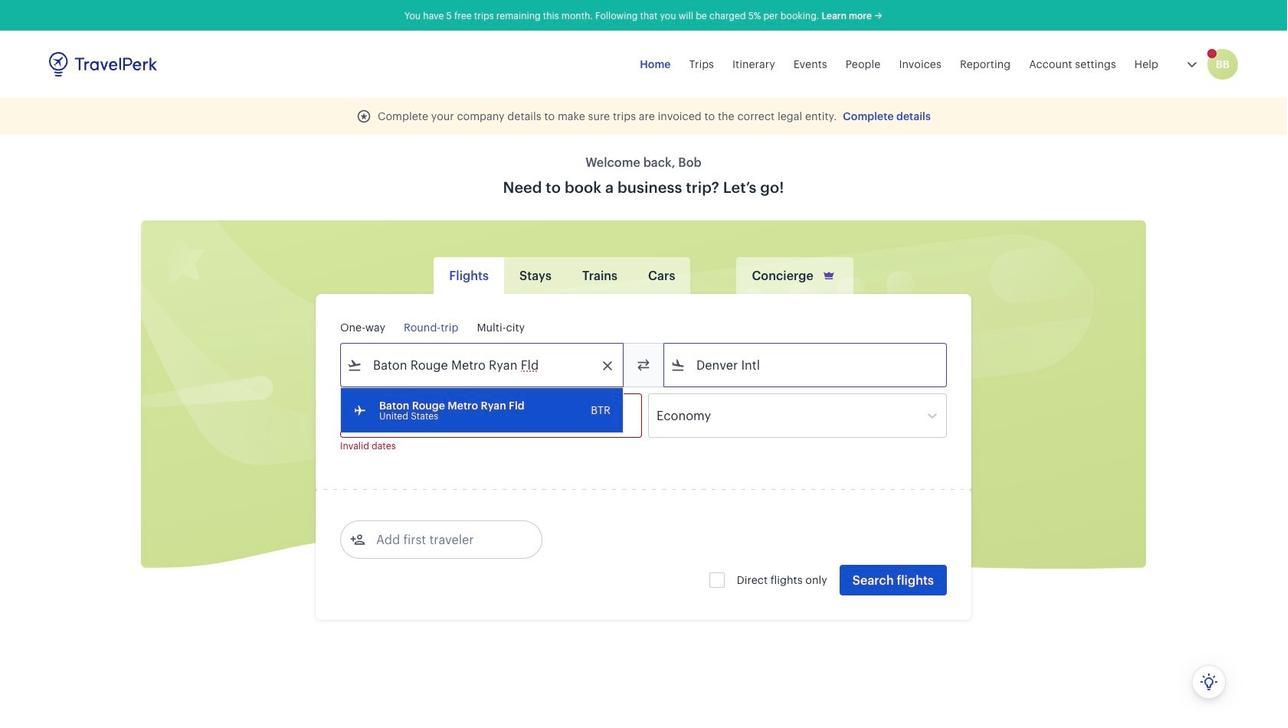 Task type: describe. For each thing, give the bounding box(es) containing it.
Depart text field
[[362, 395, 442, 437]]

To search field
[[686, 353, 926, 378]]

Return text field
[[453, 395, 533, 437]]



Task type: locate. For each thing, give the bounding box(es) containing it.
Add first traveler search field
[[365, 528, 525, 552]]

From search field
[[362, 353, 603, 378]]



